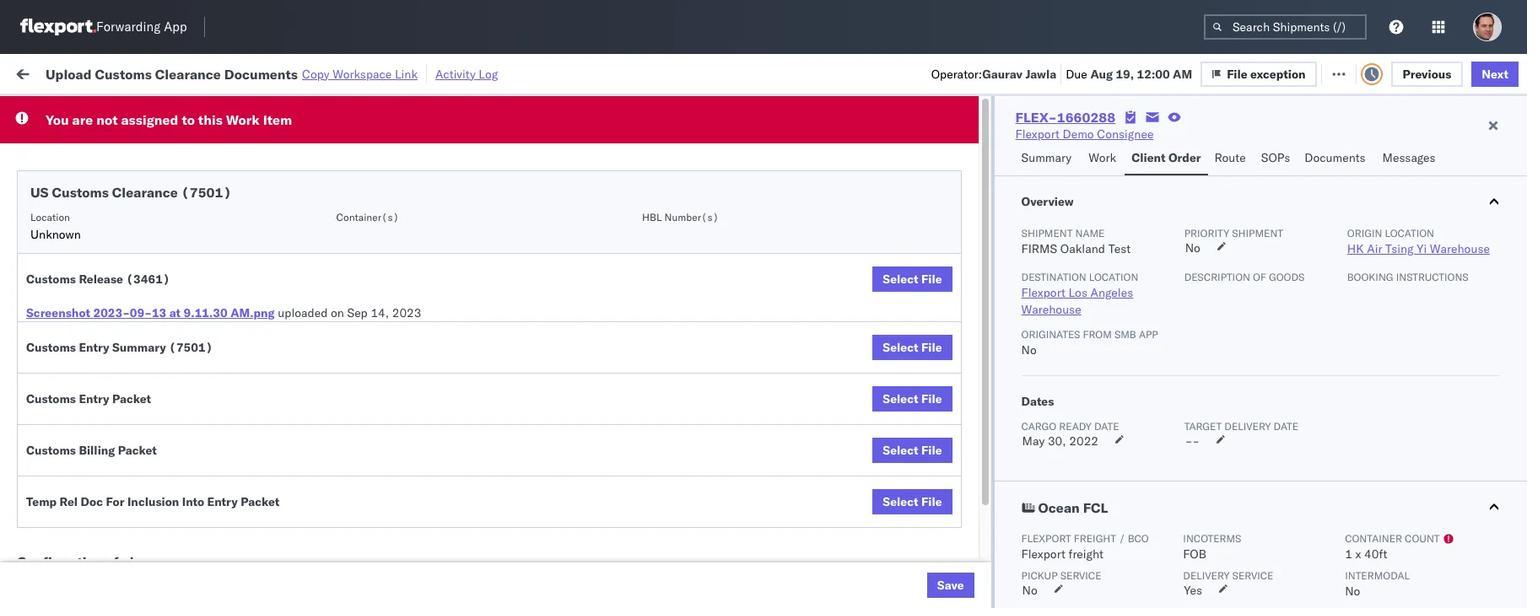 Task type: vqa. For each thing, say whether or not it's contained in the screenshot.


Task type: locate. For each thing, give the bounding box(es) containing it.
1 horizontal spatial origin
[[1477, 578, 1510, 593]]

3 lhuu7894563, from the top
[[1040, 466, 1127, 481]]

2 vertical spatial schedule delivery appointment button
[[39, 428, 208, 446]]

schedule delivery appointment button down workitem button
[[39, 168, 208, 186]]

1 horizontal spatial at
[[336, 65, 347, 81]]

app up 'import work'
[[164, 19, 187, 35]]

1 horizontal spatial on
[[414, 65, 427, 81]]

packet down 4:00
[[241, 495, 280, 510]]

flex-1846748 button
[[905, 165, 1023, 189], [905, 165, 1023, 189], [905, 202, 1023, 226], [905, 202, 1023, 226], [905, 239, 1023, 263], [905, 239, 1023, 263], [905, 276, 1023, 300], [905, 276, 1023, 300], [905, 314, 1023, 337], [905, 314, 1023, 337], [905, 351, 1023, 374], [905, 351, 1023, 374]]

consignee inside flexport demo consignee link
[[1098, 127, 1154, 142]]

ceau7522281,
[[1040, 169, 1127, 184], [1040, 206, 1127, 221], [1040, 243, 1127, 258], [1040, 280, 1127, 295], [1040, 317, 1127, 333]]

jaehyung choi - test origin age
[[1361, 578, 1528, 593]]

origin location hk air tsing yi warehouse
[[1348, 227, 1491, 257]]

0 vertical spatial container
[[1040, 131, 1085, 144]]

pm right "11:00"
[[308, 355, 326, 370]]

pickup for 2nd schedule pickup from los angeles, ca button from the bottom of the page
[[92, 383, 128, 398]]

omkar savant for ceau7522281, hlxu6269489, hlxu8034992
[[1361, 244, 1436, 259]]

11:59 pm pdt, nov 4, 2022 for 3rd schedule pickup from los angeles, ca button from the bottom
[[272, 318, 427, 333]]

0 horizontal spatial container
[[1040, 131, 1085, 144]]

1 resize handle column header from the left
[[241, 131, 262, 609]]

pst, up 6:00 am pst, dec 24, 2022
[[322, 466, 348, 482]]

no inside intermodal no
[[1346, 584, 1361, 599]]

2 lhuu7894563, uetu5238478 from the top
[[1040, 429, 1212, 444]]

nov down deadline button
[[359, 206, 381, 222]]

from for schedule pickup from los angeles, ca link related to second schedule pickup from los angeles, ca button
[[131, 234, 156, 249]]

0 vertical spatial work
[[185, 65, 214, 81]]

0 vertical spatial location
[[1386, 227, 1435, 240]]

0 horizontal spatial flexport demo consignee
[[626, 541, 765, 556]]

1 vertical spatial of
[[106, 554, 119, 571]]

5 hlxu6269489, from the top
[[1130, 317, 1216, 333]]

clearance for upload customs clearance documents
[[131, 346, 185, 361]]

of left clearance
[[106, 554, 119, 571]]

5 schedule from the top
[[39, 309, 89, 324]]

0 vertical spatial at
[[336, 65, 347, 81]]

container down flex-1660288 link
[[1040, 131, 1085, 144]]

schedule delivery appointment link up 2023-
[[39, 279, 208, 296]]

pickup for confirm pickup from los angeles, ca button
[[85, 457, 121, 472]]

1 vertical spatial clearance
[[112, 184, 178, 201]]

2 confirm from the top
[[39, 503, 82, 518]]

2023-
[[93, 306, 130, 321]]

1 vertical spatial work
[[226, 111, 260, 128]]

target delivery date
[[1185, 420, 1299, 433]]

entry for summary
[[79, 340, 109, 355]]

resize handle column header for deadline button
[[429, 131, 449, 609]]

3 flex-1846748 from the top
[[932, 244, 1020, 259]]

0 vertical spatial schedule delivery appointment button
[[39, 168, 208, 186]]

0 vertical spatial name
[[656, 138, 683, 150]]

select file for customs release (3461)
[[883, 272, 943, 287]]

0 vertical spatial entry
[[79, 340, 109, 355]]

1 vertical spatial confirm
[[39, 503, 82, 518]]

ceau7522281, down 'oakland' at the top of the page
[[1040, 280, 1127, 295]]

uetu5238478 for confirm pickup from los angeles, ca
[[1130, 466, 1212, 481]]

1 hlxu8034992 from the top
[[1219, 169, 1302, 184]]

schedule delivery appointment button
[[39, 168, 208, 186], [39, 279, 208, 298], [39, 428, 208, 446]]

container inside button
[[1040, 131, 1085, 144]]

location inside destination location flexport los angeles warehouse
[[1090, 271, 1139, 284]]

ceau7522281, hlxu6269489, hlxu8034992 down client order
[[1040, 169, 1302, 184]]

ceau7522281, hlxu6269489, hlxu8034992 down the angeles
[[1040, 317, 1302, 333]]

pickup for 3rd schedule pickup from los angeles, ca button from the bottom
[[92, 309, 128, 324]]

2 ca from the top
[[39, 251, 55, 266]]

mode
[[517, 138, 543, 150]]

11 resize handle column header from the left
[[1485, 131, 1505, 609]]

1 horizontal spatial of
[[1254, 271, 1267, 284]]

confirm inside confirm pickup from los angeles, ca
[[39, 457, 82, 472]]

name inside client name button
[[656, 138, 683, 150]]

ca up customs billing packet
[[39, 400, 55, 415]]

4 ceau7522281, from the top
[[1040, 280, 1127, 295]]

3 ceau7522281, hlxu6269489, hlxu8034992 from the top
[[1040, 243, 1302, 258]]

1 appointment from the top
[[138, 168, 208, 184]]

location up the angeles
[[1090, 271, 1139, 284]]

0 horizontal spatial numbers
[[1040, 144, 1082, 157]]

1 1846748 from the top
[[968, 169, 1020, 184]]

name up 'oakland' at the top of the page
[[1076, 227, 1105, 240]]

ca down us
[[39, 214, 55, 229]]

5 select file button from the top
[[873, 490, 953, 515]]

pst, left jan
[[329, 541, 355, 556]]

ceau7522281, for second schedule pickup from los angeles, ca button
[[1040, 243, 1127, 258]]

confirm
[[39, 457, 82, 472], [39, 503, 82, 518]]

2022 for 'confirm delivery' button
[[398, 504, 427, 519]]

filtered by:
[[17, 103, 77, 119]]

entry down upload customs clearance documents
[[79, 392, 109, 407]]

Search Shipments (/) text field
[[1205, 14, 1368, 40]]

forwarding app link
[[20, 19, 187, 35]]

4 select file from the top
[[883, 443, 943, 458]]

documents inside button
[[1305, 150, 1366, 165]]

1 vertical spatial location
[[1090, 271, 1139, 284]]

ocean
[[517, 169, 551, 184], [663, 169, 697, 184], [773, 169, 807, 184], [663, 206, 697, 222], [517, 244, 551, 259], [663, 244, 697, 259], [773, 244, 807, 259], [517, 318, 551, 333], [663, 318, 697, 333], [773, 318, 807, 333], [517, 355, 551, 370], [663, 355, 697, 370], [773, 355, 807, 370], [517, 466, 551, 482], [663, 466, 697, 482], [773, 466, 807, 482], [1039, 500, 1080, 517], [517, 541, 551, 556]]

3 select from the top
[[883, 392, 919, 407]]

jawla
[[1026, 66, 1057, 81], [1402, 169, 1431, 184], [1402, 281, 1431, 296]]

(7501) down the 9.11.30
[[169, 340, 213, 355]]

uetu5238478 down -- in the bottom of the page
[[1130, 466, 1212, 481]]

0 horizontal spatial warehouse
[[1022, 302, 1082, 317]]

ocean fcl for confirm pickup from los angeles, ca link
[[517, 466, 576, 482]]

1 confirm from the top
[[39, 457, 82, 472]]

service for no
[[1061, 570, 1102, 582]]

actions
[[1465, 138, 1500, 150]]

save
[[938, 578, 965, 593]]

5 ceau7522281, from the top
[[1040, 317, 1127, 333]]

1 vertical spatial am
[[300, 504, 320, 519]]

flexport. image
[[20, 19, 96, 35]]

1 horizontal spatial client
[[1132, 150, 1166, 165]]

service for yes
[[1233, 570, 1274, 582]]

1 vertical spatial summary
[[112, 340, 166, 355]]

3 flex-1889466 from the top
[[932, 466, 1020, 482]]

0 vertical spatial abcdefg78456546
[[1150, 429, 1263, 444]]

3 schedule pickup from los angeles, ca link from the top
[[39, 308, 240, 341]]

1 horizontal spatial warehouse
[[1431, 241, 1491, 257]]

omkar up booking
[[1361, 244, 1396, 259]]

2 appointment from the top
[[138, 280, 208, 295]]

pdt, for 1st schedule delivery appointment button from the top of the page
[[329, 169, 356, 184]]

maeu9408431
[[1150, 578, 1235, 593]]

hbl number(s)
[[642, 211, 719, 224]]

2022 for second schedule pickup from los angeles, ca button
[[398, 244, 427, 259]]

schedule delivery appointment link for flex-1846748
[[39, 279, 208, 296]]

origin left the age
[[1477, 578, 1510, 593]]

schedule up unknown
[[39, 197, 89, 212]]

flex-2130387 button
[[905, 574, 1023, 597], [905, 574, 1023, 597]]

flex-1889466 for confirm pickup from los angeles, ca
[[932, 466, 1020, 482]]

upload inside upload customs clearance documents
[[39, 346, 77, 361]]

client inside client name button
[[626, 138, 654, 150]]

0 vertical spatial jawla
[[1026, 66, 1057, 81]]

3 ceau7522281, from the top
[[1040, 243, 1127, 258]]

client
[[626, 138, 654, 150], [1132, 150, 1166, 165]]

container up 40ft
[[1346, 533, 1403, 545]]

ceau7522281, hlxu6269489, hlxu8034992 up smb
[[1040, 280, 1302, 295]]

1 vertical spatial schedule delivery appointment link
[[39, 279, 208, 296]]

flex
[[905, 138, 924, 150]]

upload customs clearance documents copy workspace link
[[46, 65, 418, 82]]

origin inside origin location hk air tsing yi warehouse
[[1348, 227, 1383, 240]]

ceau7522281, down container numbers button
[[1040, 169, 1127, 184]]

demo
[[1063, 127, 1095, 142], [674, 541, 705, 556]]

0 vertical spatial appointment
[[138, 168, 208, 184]]

3 appointment from the top
[[138, 428, 208, 444]]

flex-
[[1016, 109, 1058, 126], [932, 169, 968, 184], [932, 206, 968, 222], [932, 244, 968, 259], [932, 281, 968, 296], [932, 318, 968, 333], [932, 355, 968, 370], [932, 392, 968, 407], [932, 429, 968, 444], [932, 466, 968, 482], [932, 504, 968, 519], [932, 541, 968, 556], [932, 578, 968, 593]]

flex-1889466
[[932, 392, 1020, 407], [932, 429, 1020, 444], [932, 466, 1020, 482], [932, 504, 1020, 519]]

(7501) down this
[[181, 184, 232, 201]]

schedule delivery appointment link
[[39, 168, 208, 184], [39, 279, 208, 296], [39, 428, 208, 444]]

omkar for ceau7522281, hlxu6269489, hlxu8034992
[[1361, 244, 1396, 259]]

entry right into
[[207, 495, 238, 510]]

0 vertical spatial warehouse
[[1431, 241, 1491, 257]]

from right 2023-
[[131, 309, 156, 324]]

1 horizontal spatial app
[[1140, 328, 1159, 341]]

11:59 for 1st schedule pickup from los angeles, ca button from the bottom
[[272, 541, 305, 556]]

2 schedule pickup from los angeles, ca from the top
[[39, 234, 228, 266]]

work right import
[[185, 65, 214, 81]]

12,
[[380, 541, 398, 556]]

1 select from the top
[[883, 272, 919, 287]]

778 at risk
[[311, 65, 370, 81]]

messages
[[1383, 150, 1436, 165]]

ceau7522281, down the angeles
[[1040, 317, 1127, 333]]

1 1889466 from the top
[[968, 392, 1020, 407]]

2 vertical spatial clearance
[[131, 346, 185, 361]]

schedule pickup from los angeles, ca
[[39, 197, 228, 229], [39, 234, 228, 266], [39, 309, 228, 341], [39, 383, 228, 415], [39, 531, 228, 563]]

1 vertical spatial savant
[[1399, 466, 1436, 482]]

confirm for confirm pickup from los angeles, ca
[[39, 457, 82, 472]]

hlxu8034992 for schedule pickup from los angeles, ca link related to 3rd schedule pickup from los angeles, ca button from the bottom
[[1219, 317, 1302, 333]]

previous
[[1403, 66, 1452, 81]]

clearance down 13
[[131, 346, 185, 361]]

status
[[93, 104, 122, 117]]

numbers left the sops
[[1211, 138, 1253, 150]]

delivery for 1st schedule delivery appointment button from the top of the page
[[92, 168, 135, 184]]

from for 2nd schedule pickup from los angeles, ca button from the bottom of the page's schedule pickup from los angeles, ca link
[[131, 383, 156, 398]]

on
[[414, 65, 427, 81], [331, 306, 344, 321]]

confirm for confirm delivery
[[39, 503, 82, 518]]

forwarding app
[[96, 19, 187, 35]]

schedule delivery appointment link for flex-1889466
[[39, 428, 208, 444]]

file for temp rel doc for inclusion into entry packet
[[922, 495, 943, 510]]

0 horizontal spatial name
[[656, 138, 683, 150]]

4 select file button from the top
[[873, 438, 953, 463]]

6 resize handle column header from the left
[[876, 131, 897, 609]]

2 schedule delivery appointment from the top
[[39, 280, 208, 295]]

documents up in
[[224, 65, 298, 82]]

1 flex-1889466 from the top
[[932, 392, 1020, 407]]

jawla down hk air tsing yi warehouse "link"
[[1402, 281, 1431, 296]]

save button
[[928, 573, 975, 599]]

4 4, from the top
[[384, 318, 395, 333]]

1 vertical spatial app
[[1140, 328, 1159, 341]]

1 horizontal spatial location
[[1386, 227, 1435, 240]]

upload up by:
[[46, 65, 92, 82]]

delivery
[[92, 168, 135, 184], [92, 280, 135, 295], [92, 428, 135, 444], [85, 503, 128, 518], [1184, 570, 1230, 582]]

flex-1889466 for schedule pickup from los angeles, ca
[[932, 392, 1020, 407]]

1 select file button from the top
[[873, 267, 953, 292]]

documents button
[[1299, 143, 1377, 176]]

1 vertical spatial name
[[1076, 227, 1105, 240]]

2 vertical spatial documents
[[39, 363, 100, 378]]

3 11:59 pm pdt, nov 4, 2022 from the top
[[272, 244, 427, 259]]

unknown
[[30, 227, 81, 242]]

4, right the sep
[[384, 318, 395, 333]]

lhuu7894563, uetu5238478 for confirm delivery
[[1040, 503, 1212, 518]]

6 ca from the top
[[39, 548, 55, 563]]

angeles, for confirm pickup from los angeles, ca link
[[174, 457, 221, 472]]

los up inclusion
[[152, 457, 171, 472]]

schedule delivery appointment button for flex-1889466
[[39, 428, 208, 446]]

angeles, inside confirm pickup from los angeles, ca
[[174, 457, 221, 472]]

at right 13
[[169, 306, 181, 321]]

savant up booking instructions
[[1399, 244, 1436, 259]]

1 horizontal spatial service
[[1233, 570, 1274, 582]]

1 horizontal spatial container
[[1346, 533, 1403, 545]]

0 vertical spatial origin
[[1348, 227, 1383, 240]]

due aug 19, 12:00 am
[[1066, 66, 1193, 81]]

select file button for temp rel doc for inclusion into entry packet
[[873, 490, 953, 515]]

resize handle column header
[[241, 131, 262, 609], [429, 131, 449, 609], [488, 131, 508, 609], [598, 131, 618, 609], [707, 131, 728, 609], [876, 131, 897, 609], [1011, 131, 1032, 609], [1121, 131, 1141, 609], [1332, 131, 1352, 609], [1442, 131, 1462, 609], [1485, 131, 1505, 609]]

fob
[[1184, 547, 1207, 562]]

1 omkar from the top
[[1361, 244, 1396, 259]]

pst,
[[329, 355, 355, 370], [322, 466, 348, 482], [323, 504, 349, 519], [329, 541, 355, 556]]

schedule left 2023-
[[39, 309, 89, 324]]

schedule pickup from los angeles, ca for schedule pickup from los angeles, ca link related to second schedule pickup from los angeles, ca button
[[39, 234, 228, 266]]

select file button for customs entry summary (7501)
[[873, 335, 953, 360]]

resize handle column header for mbl/mawb numbers button in the right of the page
[[1332, 131, 1352, 609]]

4, up container(s)
[[384, 169, 395, 184]]

exception
[[1263, 65, 1318, 81], [1251, 66, 1306, 81]]

on right 187
[[414, 65, 427, 81]]

of for confirmation
[[106, 554, 119, 571]]

2 schedule delivery appointment button from the top
[[39, 279, 208, 298]]

2 horizontal spatial work
[[1089, 150, 1117, 165]]

0 vertical spatial gaurav jawla
[[1361, 169, 1431, 184]]

4:00 pm pst, dec 23, 2022
[[272, 466, 426, 482]]

location for angeles
[[1090, 271, 1139, 284]]

documents inside upload customs clearance documents
[[39, 363, 100, 378]]

1 vertical spatial upload
[[39, 346, 77, 361]]

1 gaurav jawla from the top
[[1361, 169, 1431, 184]]

0 horizontal spatial location
[[1090, 271, 1139, 284]]

gaurav jawla down tsing
[[1361, 281, 1431, 296]]

fcl inside ocean fcl button
[[1084, 500, 1109, 517]]

angeles, for schedule pickup from los angeles, ca link related to 1st schedule pickup from los angeles, ca button from the bottom
[[181, 531, 228, 547]]

ca inside confirm pickup from los angeles, ca
[[39, 474, 55, 489]]

1 horizontal spatial demo
[[1063, 127, 1095, 142]]

temp
[[26, 495, 57, 510]]

summary down 09-
[[112, 340, 166, 355]]

0 vertical spatial clearance
[[155, 65, 221, 82]]

work inside button
[[185, 65, 214, 81]]

confirm inside "link"
[[39, 503, 82, 518]]

2 horizontal spatial documents
[[1305, 150, 1366, 165]]

2 vertical spatial gaurav
[[1361, 281, 1399, 296]]

3 uetu5238478 from the top
[[1130, 466, 1212, 481]]

packet right billing in the left bottom of the page
[[118, 443, 157, 458]]

no inside originates from smb app no
[[1022, 343, 1037, 358]]

4, down deadline button
[[384, 206, 395, 222]]

4 flex-1889466 from the top
[[932, 504, 1020, 519]]

1 vertical spatial warehouse
[[1022, 302, 1082, 317]]

flexport demo consignee
[[1016, 127, 1154, 142], [626, 541, 765, 556]]

service down msdu7304509
[[1061, 570, 1102, 582]]

schedule delivery appointment up 2023-
[[39, 280, 208, 295]]

hbl
[[642, 211, 662, 224]]

karl
[[881, 578, 903, 593]]

container for container count
[[1346, 533, 1403, 545]]

1 horizontal spatial flexport demo consignee
[[1016, 127, 1154, 142]]

at left risk at the left of the page
[[336, 65, 347, 81]]

ca down unknown
[[39, 251, 55, 266]]

schedule pickup from los angeles, ca for fifth schedule pickup from los angeles, ca button from the bottom of the page schedule pickup from los angeles, ca link
[[39, 197, 228, 229]]

1 ceau7522281, hlxu6269489, hlxu8034992 from the top
[[1040, 169, 1302, 184]]

0 vertical spatial demo
[[1063, 127, 1095, 142]]

2 select file from the top
[[883, 340, 943, 355]]

ocean inside button
[[1039, 500, 1080, 517]]

appointment up confirm pickup from los angeles, ca link
[[138, 428, 208, 444]]

clearance down workitem button
[[112, 184, 178, 201]]

0 horizontal spatial of
[[106, 554, 119, 571]]

upload for upload customs clearance documents copy workspace link
[[46, 65, 92, 82]]

file for customs release (3461)
[[922, 272, 943, 287]]

4 lhuu7894563, uetu5238478 from the top
[[1040, 503, 1212, 518]]

5 hlxu8034992 from the top
[[1219, 317, 1302, 333]]

from down upload customs clearance documents button
[[131, 383, 156, 398]]

5 schedule pickup from los angeles, ca button from the top
[[39, 531, 240, 566]]

5 select from the top
[[883, 495, 919, 510]]

0 vertical spatial confirm
[[39, 457, 82, 472]]

0 horizontal spatial on
[[331, 306, 344, 321]]

nov for schedule pickup from los angeles, ca link related to second schedule pickup from los angeles, ca button
[[359, 244, 381, 259]]

1 hlxu6269489, from the top
[[1130, 169, 1216, 184]]

omkar savant for lhuu7894563, uetu5238478
[[1361, 466, 1436, 482]]

4 schedule pickup from los angeles, ca button from the top
[[39, 382, 240, 417]]

0 vertical spatial savant
[[1399, 244, 1436, 259]]

screenshot 2023-09-13 at 9.11.30 am.png uploaded on sep 14, 2023
[[26, 306, 422, 321]]

0 vertical spatial flexport demo consignee
[[1016, 127, 1154, 142]]

delivery inside "link"
[[85, 503, 128, 518]]

numbers inside container numbers
[[1040, 144, 1082, 157]]

upload down screenshot
[[39, 346, 77, 361]]

numbers inside mbl/mawb numbers button
[[1211, 138, 1253, 150]]

uetu5238478 up bco
[[1130, 503, 1212, 518]]

name for client name
[[656, 138, 683, 150]]

1 schedule pickup from los angeles, ca link from the top
[[39, 196, 240, 230]]

2 select file button from the top
[[873, 335, 953, 360]]

1 ceau7522281, from the top
[[1040, 169, 1127, 184]]

packet
[[112, 392, 151, 407], [118, 443, 157, 458], [241, 495, 280, 510]]

pm up uploaded
[[308, 244, 326, 259]]

date right delivery
[[1274, 420, 1299, 433]]

location inside origin location hk air tsing yi warehouse
[[1386, 227, 1435, 240]]

schedule for 2nd schedule pickup from los angeles, ca button from the bottom of the page
[[39, 383, 89, 398]]

test123456 for second schedule pickup from los angeles, ca button
[[1150, 244, 1221, 259]]

(7501) for us customs clearance (7501)
[[181, 184, 232, 201]]

origin up hk
[[1348, 227, 1383, 240]]

0 horizontal spatial am
[[300, 504, 320, 519]]

customs left billing in the left bottom of the page
[[26, 443, 76, 458]]

2 resize handle column header from the left
[[429, 131, 449, 609]]

4 11:59 from the top
[[272, 318, 305, 333]]

5 ceau7522281, hlxu6269489, hlxu8034992 from the top
[[1040, 317, 1302, 333]]

1 service from the left
[[1061, 570, 1102, 582]]

location up hk air tsing yi warehouse "link"
[[1386, 227, 1435, 240]]

2 omkar savant from the top
[[1361, 466, 1436, 482]]

schedule delivery appointment link up confirm pickup from los angeles, ca
[[39, 428, 208, 444]]

1 select file from the top
[[883, 272, 943, 287]]

7 schedule from the top
[[39, 428, 89, 444]]

3 select file button from the top
[[873, 387, 953, 412]]

customs down 2023-
[[80, 346, 128, 361]]

1 vertical spatial omkar savant
[[1361, 466, 1436, 482]]

1
[[1346, 547, 1353, 562]]

risk
[[350, 65, 370, 81]]

schedule pickup from los angeles, ca link
[[39, 196, 240, 230], [39, 233, 240, 267], [39, 308, 240, 341], [39, 382, 240, 416], [39, 531, 240, 564]]

0 vertical spatial of
[[1254, 271, 1267, 284]]

ocean fcl
[[517, 169, 576, 184], [517, 244, 576, 259], [517, 318, 576, 333], [517, 355, 576, 370], [517, 466, 576, 482], [1039, 500, 1109, 517], [517, 541, 576, 556]]

angeles, for schedule pickup from los angeles, ca link related to 3rd schedule pickup from los angeles, ca button from the bottom
[[181, 309, 228, 324]]

of left goods
[[1254, 271, 1267, 284]]

flex-1846748 for second schedule pickup from los angeles, ca button
[[932, 244, 1020, 259]]

billing
[[79, 443, 115, 458]]

delivery for schedule delivery appointment button associated with flex-1889466
[[92, 428, 135, 444]]

4, for schedule pickup from los angeles, ca link related to second schedule pickup from los angeles, ca button
[[384, 244, 395, 259]]

1 lhuu7894563, uetu5238478 from the top
[[1040, 392, 1212, 407]]

1 vertical spatial (7501)
[[169, 340, 213, 355]]

clearance inside upload customs clearance documents
[[131, 346, 185, 361]]

1 11:59 pm pdt, nov 4, 2022 from the top
[[272, 169, 427, 184]]

0 vertical spatial upload
[[46, 65, 92, 82]]

1 vertical spatial entry
[[79, 392, 109, 407]]

1 lhuu7894563, from the top
[[1040, 392, 1127, 407]]

from for confirm pickup from los angeles, ca link
[[125, 457, 149, 472]]

pst, left 8,
[[329, 355, 355, 370]]

6:00
[[272, 504, 297, 519]]

23,
[[376, 466, 394, 482]]

pm
[[308, 169, 326, 184], [308, 206, 326, 222], [308, 244, 326, 259], [308, 318, 326, 333], [308, 355, 326, 370], [300, 466, 319, 482], [308, 541, 326, 556]]

documents
[[224, 65, 298, 82], [1305, 150, 1366, 165], [39, 363, 100, 378]]

0 vertical spatial summary
[[1022, 150, 1072, 165]]

4 test123456 from the top
[[1150, 318, 1221, 333]]

date right ready
[[1095, 420, 1120, 433]]

2023 right 14,
[[392, 306, 422, 321]]

pm for 1st schedule delivery appointment button from the top of the page
[[308, 169, 326, 184]]

from up (3461) at the left top
[[131, 234, 156, 249]]

0 horizontal spatial app
[[164, 19, 187, 35]]

3 pdt, from the top
[[329, 244, 356, 259]]

4 pdt, from the top
[[329, 318, 356, 333]]

angeles,
[[181, 197, 228, 212], [181, 234, 228, 249], [181, 309, 228, 324], [181, 383, 228, 398], [174, 457, 221, 472], [181, 531, 228, 547]]

route button
[[1208, 143, 1255, 176]]

service down incoterms fob
[[1233, 570, 1274, 582]]

1 pdt, from the top
[[329, 169, 356, 184]]

resize handle column header for client name button
[[707, 131, 728, 609]]

1 ca from the top
[[39, 214, 55, 229]]

schedule delivery appointment button for flex-1846748
[[39, 279, 208, 298]]

1 vertical spatial abcdefg78456546
[[1150, 466, 1263, 482]]

oakland
[[1061, 241, 1106, 257]]

pm down deadline
[[308, 169, 326, 184]]

1 horizontal spatial name
[[1076, 227, 1105, 240]]

packet for customs entry packet
[[112, 392, 151, 407]]

track
[[430, 65, 458, 81]]

3 hlxu8034992 from the top
[[1219, 243, 1302, 258]]

778
[[311, 65, 333, 81]]

clearance
[[155, 65, 221, 82], [112, 184, 178, 201], [131, 346, 185, 361]]

schedule up screenshot
[[39, 280, 89, 295]]

1 4, from the top
[[384, 169, 395, 184]]

pickup inside confirm pickup from los angeles, ca
[[85, 457, 121, 472]]

packet for customs billing packet
[[118, 443, 157, 458]]

5 schedule pickup from los angeles, ca from the top
[[39, 531, 228, 563]]

nov down container(s)
[[359, 244, 381, 259]]

nov left 8,
[[358, 355, 380, 370]]

0 horizontal spatial origin
[[1348, 227, 1383, 240]]

from inside confirm pickup from los angeles, ca
[[125, 457, 149, 472]]

4 resize handle column header from the left
[[598, 131, 618, 609]]

6:00 am pst, dec 24, 2022
[[272, 504, 427, 519]]

3 hlxu6269489, from the top
[[1130, 243, 1216, 258]]

client inside client order button
[[1132, 150, 1166, 165]]

select file for customs entry packet
[[883, 392, 943, 407]]

abcdefg78456546
[[1150, 429, 1263, 444], [1150, 466, 1263, 482]]

nov up 11:00 pm pst, nov 8, 2022
[[359, 318, 381, 333]]

pdt,
[[329, 169, 356, 184], [329, 206, 356, 222], [329, 244, 356, 259], [329, 318, 356, 333]]

1 vertical spatial schedule delivery appointment button
[[39, 279, 208, 298]]

demo down 1660288
[[1063, 127, 1095, 142]]

am.png
[[231, 306, 275, 321]]

bookings test consignee
[[736, 541, 871, 556]]

1 vertical spatial omkar
[[1361, 466, 1396, 482]]

container count
[[1346, 533, 1441, 545]]

ready
[[1060, 420, 1092, 433]]

4 schedule pickup from los angeles, ca from the top
[[39, 383, 228, 415]]

ca down temp
[[39, 548, 55, 563]]

work right this
[[226, 111, 260, 128]]

2 vertical spatial appointment
[[138, 428, 208, 444]]

id
[[927, 138, 937, 150]]

ceau7522281, hlxu6269489, hlxu8034992 up priority
[[1040, 206, 1302, 221]]

schedule pickup from los angeles, ca link for 1st schedule pickup from los angeles, ca button from the bottom
[[39, 531, 240, 564]]

1 vertical spatial appointment
[[138, 280, 208, 295]]

0 horizontal spatial work
[[185, 65, 214, 81]]

ceau7522281, hlxu6269489, hlxu8034992 down priority
[[1040, 243, 1302, 258]]

4, for schedule pickup from los angeles, ca link related to 3rd schedule pickup from los angeles, ca button from the bottom
[[384, 318, 395, 333]]

6 schedule from the top
[[39, 383, 89, 398]]

3 schedule pickup from los angeles, ca button from the top
[[39, 308, 240, 343]]

booking instructions
[[1348, 271, 1470, 284]]

ca for schedule pickup from los angeles, ca link related to 1st schedule pickup from los angeles, ca button from the bottom
[[39, 548, 55, 563]]

0 vertical spatial dec
[[350, 466, 373, 482]]

resize handle column header for container numbers button
[[1121, 131, 1141, 609]]

name up hbl number(s)
[[656, 138, 683, 150]]

0 vertical spatial schedule delivery appointment
[[39, 168, 208, 184]]

air
[[1368, 241, 1383, 257]]

import work button
[[137, 54, 221, 92]]

11:59 pm pdt, nov 4, 2022
[[272, 169, 427, 184], [272, 206, 427, 222], [272, 244, 427, 259], [272, 318, 427, 333]]

nov
[[359, 169, 381, 184], [359, 206, 381, 222], [359, 244, 381, 259], [359, 318, 381, 333], [358, 355, 380, 370]]

you
[[46, 111, 69, 128]]

client for client name
[[626, 138, 654, 150]]

2 vertical spatial schedule delivery appointment link
[[39, 428, 208, 444]]

from up clearance
[[131, 531, 156, 547]]

1 horizontal spatial summary
[[1022, 150, 1072, 165]]

1 horizontal spatial date
[[1274, 420, 1299, 433]]

no down originates
[[1022, 343, 1037, 358]]

1 vertical spatial jawla
[[1402, 169, 1431, 184]]

1 horizontal spatial numbers
[[1211, 138, 1253, 150]]

yi
[[1418, 241, 1428, 257]]

hlxu8034992 for first schedule delivery appointment link from the top of the page
[[1219, 169, 1302, 184]]

2 gaurav jawla from the top
[[1361, 281, 1431, 296]]

3 lhuu7894563, uetu5238478 from the top
[[1040, 466, 1212, 481]]

deadline
[[272, 138, 313, 150]]

0 horizontal spatial at
[[169, 306, 181, 321]]

gaurav down air
[[1361, 281, 1399, 296]]

freight left /
[[1074, 533, 1117, 545]]

2 service from the left
[[1233, 570, 1274, 582]]

pickup for fifth schedule pickup from los angeles, ca button from the bottom of the page
[[92, 197, 128, 212]]

omkar savant
[[1361, 244, 1436, 259], [1361, 466, 1436, 482]]

0 vertical spatial documents
[[224, 65, 298, 82]]

1 date from the left
[[1095, 420, 1120, 433]]

lhuu7894563, for confirm pickup from los angeles, ca
[[1040, 466, 1127, 481]]

0 vertical spatial omkar
[[1361, 244, 1396, 259]]

schedule delivery appointment up us customs clearance (7501)
[[39, 168, 208, 184]]

7 resize handle column header from the left
[[1011, 131, 1032, 609]]

3 schedule delivery appointment button from the top
[[39, 428, 208, 446]]

client up hbl
[[626, 138, 654, 150]]

entry down 2023-
[[79, 340, 109, 355]]

2 vertical spatial work
[[1089, 150, 1117, 165]]

pm for second schedule pickup from los angeles, ca button
[[308, 244, 326, 259]]

clearance for upload customs clearance documents copy workspace link
[[155, 65, 221, 82]]

summary inside button
[[1022, 150, 1072, 165]]

operator:
[[932, 66, 983, 81]]

2 1889466 from the top
[[968, 429, 1020, 444]]

gaurav jawla down messages
[[1361, 169, 1431, 184]]

1 11:59 from the top
[[272, 169, 305, 184]]

dec left 24,
[[351, 504, 374, 519]]

3 select file from the top
[[883, 392, 943, 407]]

3 schedule pickup from los angeles, ca from the top
[[39, 309, 228, 341]]

pm left the sep
[[308, 318, 326, 333]]

1889466 for schedule pickup from los angeles, ca
[[968, 392, 1020, 407]]

schedule for schedule delivery appointment button associated with flex-1889466
[[39, 428, 89, 444]]

name inside shipment name firms oakland test
[[1076, 227, 1105, 240]]

2022 for 3rd schedule pickup from los angeles, ca button from the bottom
[[398, 318, 427, 333]]

originates from smb app no
[[1022, 328, 1159, 358]]

0 horizontal spatial date
[[1095, 420, 1120, 433]]

uetu5238478 left delivery
[[1130, 429, 1212, 444]]

client left order
[[1132, 150, 1166, 165]]

2 test123456 from the top
[[1150, 244, 1221, 259]]

schedule pickup from los angeles, ca link for second schedule pickup from los angeles, ca button
[[39, 233, 240, 267]]

0 vertical spatial packet
[[112, 392, 151, 407]]

schedule for 1st schedule pickup from los angeles, ca button from the bottom
[[39, 531, 89, 547]]

los right 09-
[[159, 309, 178, 324]]

ca
[[39, 214, 55, 229], [39, 251, 55, 266], [39, 325, 55, 341], [39, 400, 55, 415], [39, 474, 55, 489], [39, 548, 55, 563]]

3 1889466 from the top
[[968, 466, 1020, 482]]

0 vertical spatial app
[[164, 19, 187, 35]]

lagerfeld
[[906, 578, 956, 593]]

5 resize handle column header from the left
[[707, 131, 728, 609]]



Task type: describe. For each thing, give the bounding box(es) containing it.
2 pdt, from the top
[[329, 206, 356, 222]]

integration test account - karl lagerfeld
[[736, 578, 956, 593]]

order
[[1169, 150, 1202, 165]]

customs entry packet
[[26, 392, 151, 407]]

0 vertical spatial on
[[414, 65, 427, 81]]

mbl/mawb numbers
[[1150, 138, 1253, 150]]

pm left container(s)
[[308, 206, 326, 222]]

(3461)
[[126, 272, 170, 287]]

incoterms
[[1184, 533, 1242, 545]]

numbers for container numbers
[[1040, 144, 1082, 157]]

angeles
[[1091, 285, 1134, 301]]

workitem
[[19, 138, 63, 150]]

target
[[1185, 420, 1223, 433]]

client name button
[[618, 134, 711, 151]]

hk air tsing yi warehouse link
[[1348, 241, 1491, 257]]

2022 for upload customs clearance documents button
[[397, 355, 426, 370]]

2 vertical spatial jawla
[[1402, 281, 1431, 296]]

fcl for upload customs clearance documents link at the bottom left of the page
[[554, 355, 576, 370]]

may
[[1023, 434, 1045, 449]]

4 1846748 from the top
[[968, 281, 1020, 296]]

2 11:59 from the top
[[272, 206, 305, 222]]

schedule delivery appointment for flex-1889466
[[39, 428, 208, 444]]

2 flex-1889466 from the top
[[932, 429, 1020, 444]]

1 vertical spatial gaurav
[[1361, 169, 1399, 184]]

lhuu7894563, uetu5238478 for confirm pickup from los angeles, ca
[[1040, 466, 1212, 481]]

pdt, for 3rd schedule pickup from los angeles, ca button from the bottom
[[329, 318, 356, 333]]

flex-1846748 for 3rd schedule pickup from los angeles, ca button from the bottom
[[932, 318, 1020, 333]]

2 uetu5238478 from the top
[[1130, 429, 1212, 444]]

select file for temp rel doc for inclusion into entry packet
[[883, 495, 943, 510]]

2 abcdefg78456546 from the top
[[1150, 466, 1263, 482]]

location for tsing
[[1386, 227, 1435, 240]]

11:59 pm pst, jan 12, 2023
[[272, 541, 430, 556]]

ready
[[130, 104, 160, 117]]

flexport inside destination location flexport los angeles warehouse
[[1022, 285, 1066, 301]]

2 vertical spatial packet
[[241, 495, 280, 510]]

ca for schedule pickup from los angeles, ca link related to 3rd schedule pickup from los angeles, ca button from the bottom
[[39, 325, 55, 341]]

x
[[1356, 547, 1362, 562]]

1 schedule delivery appointment from the top
[[39, 168, 208, 184]]

--
[[1186, 434, 1200, 449]]

due
[[1066, 66, 1088, 81]]

from inside originates from smb app no
[[1084, 328, 1112, 341]]

in
[[253, 104, 262, 117]]

1 abcdefg78456546 from the top
[[1150, 429, 1263, 444]]

booking
[[1348, 271, 1394, 284]]

entry for packet
[[79, 392, 109, 407]]

1 schedule delivery appointment link from the top
[[39, 168, 208, 184]]

name for shipment name firms oakland test
[[1076, 227, 1105, 240]]

schedule delivery appointment for flex-1846748
[[39, 280, 208, 295]]

confirm delivery button
[[39, 502, 128, 520]]

2 11:59 pm pdt, nov 4, 2022 from the top
[[272, 206, 427, 222]]

los inside confirm pickup from los angeles, ca
[[152, 457, 171, 472]]

2 hlxu8034992 from the top
[[1219, 206, 1302, 221]]

documents for upload customs clearance documents
[[39, 363, 100, 378]]

dec for 24,
[[351, 504, 374, 519]]

11:00
[[272, 355, 305, 370]]

pm for upload customs clearance documents button
[[308, 355, 326, 370]]

Search Work text field
[[960, 60, 1144, 86]]

pickup service
[[1022, 570, 1102, 582]]

2 flex-1846748 from the top
[[932, 206, 1020, 222]]

work
[[48, 61, 92, 85]]

priority shipment
[[1185, 227, 1284, 240]]

confirm pickup from los angeles, ca button
[[39, 456, 240, 492]]

flex-1660288 link
[[1016, 109, 1116, 126]]

pm for 1st schedule pickup from los angeles, ca button from the bottom
[[308, 541, 326, 556]]

warehouse inside origin location hk air tsing yi warehouse
[[1431, 241, 1491, 257]]

10 resize handle column header from the left
[[1442, 131, 1462, 609]]

ca for fifth schedule pickup from los angeles, ca button from the bottom of the page schedule pickup from los angeles, ca link
[[39, 214, 55, 229]]

2 schedule pickup from los angeles, ca button from the top
[[39, 233, 240, 269]]

inclusion
[[127, 495, 179, 510]]

omkar for lhuu7894563, uetu5238478
[[1361, 466, 1396, 482]]

msdu7304509
[[1040, 540, 1126, 555]]

3 resize handle column header from the left
[[488, 131, 508, 609]]

1846748 for 3rd schedule pickup from los angeles, ca button from the bottom
[[968, 318, 1020, 333]]

cargo ready date
[[1022, 420, 1120, 433]]

documents for upload customs clearance documents copy workspace link
[[224, 65, 298, 82]]

2 vertical spatial entry
[[207, 495, 238, 510]]

(7501) for customs entry summary (7501)
[[169, 340, 213, 355]]

flex-1660288
[[1016, 109, 1116, 126]]

1 vertical spatial on
[[331, 306, 344, 321]]

customs release (3461)
[[26, 272, 170, 287]]

date for may 30, 2022
[[1095, 420, 1120, 433]]

customs entry summary (7501)
[[26, 340, 213, 355]]

2 4, from the top
[[384, 206, 395, 222]]

customs down screenshot
[[26, 340, 76, 355]]

client for client order
[[1132, 150, 1166, 165]]

yes
[[1185, 583, 1203, 599]]

angeles, for fifth schedule pickup from los angeles, ca button from the bottom of the page schedule pickup from los angeles, ca link
[[181, 197, 228, 212]]

pm for confirm pickup from los angeles, ca button
[[300, 466, 319, 482]]

1846748 for second schedule pickup from los angeles, ca button
[[968, 244, 1020, 259]]

flex-1846748 for upload customs clearance documents button
[[932, 355, 1020, 370]]

hlxu6269489, for 1st schedule delivery appointment button from the top of the page
[[1130, 169, 1216, 184]]

description
[[1185, 271, 1251, 284]]

1 horizontal spatial work
[[226, 111, 260, 128]]

select file for customs billing packet
[[883, 443, 943, 458]]

confirm delivery
[[39, 503, 128, 518]]

ocean fcl inside button
[[1039, 500, 1109, 517]]

bco
[[1128, 533, 1150, 545]]

fcl for schedule pickup from los angeles, ca link related to 1st schedule pickup from los angeles, ca button from the bottom
[[554, 541, 576, 556]]

ocean fcl for schedule pickup from los angeles, ca link related to second schedule pickup from los angeles, ca button
[[517, 244, 576, 259]]

no down priority
[[1186, 241, 1201, 256]]

2 lhuu7894563, from the top
[[1040, 429, 1127, 444]]

los up clearance
[[159, 531, 178, 547]]

work inside 'button'
[[1089, 150, 1117, 165]]

ca for schedule pickup from los angeles, ca link related to second schedule pickup from los angeles, ca button
[[39, 251, 55, 266]]

pickup for 1st schedule pickup from los angeles, ca button from the bottom
[[92, 531, 128, 547]]

status : ready for work, blocked, in progress
[[93, 104, 307, 117]]

batch action
[[1433, 65, 1506, 81]]

2 1846748 from the top
[[968, 206, 1020, 222]]

test123456 for 3rd schedule pickup from los angeles, ca button from the bottom
[[1150, 318, 1221, 333]]

4, for first schedule delivery appointment link from the top of the page
[[384, 169, 395, 184]]

nov up container(s)
[[359, 169, 381, 184]]

flex-1889466 for confirm delivery
[[932, 504, 1020, 519]]

fcl for schedule pickup from los angeles, ca link related to 3rd schedule pickup from los angeles, ca button from the bottom
[[554, 318, 576, 333]]

customs up : at the top of the page
[[95, 65, 152, 82]]

test inside shipment name firms oakland test
[[1109, 241, 1131, 257]]

0 vertical spatial freight
[[1074, 533, 1117, 545]]

blocked,
[[208, 104, 250, 117]]

customs up screenshot
[[26, 272, 76, 287]]

los up (3461) at the left top
[[159, 234, 178, 249]]

1 vertical spatial freight
[[1069, 547, 1104, 562]]

select for customs entry summary (7501)
[[883, 340, 919, 355]]

customs inside upload customs clearance documents
[[80, 346, 128, 361]]

container(s)
[[336, 211, 399, 224]]

40ft
[[1365, 547, 1388, 562]]

los inside destination location flexport los angeles warehouse
[[1069, 285, 1088, 301]]

pst, for 6:00
[[323, 504, 349, 519]]

1 schedule delivery appointment button from the top
[[39, 168, 208, 186]]

0 vertical spatial 2023
[[392, 306, 422, 321]]

description of goods
[[1185, 271, 1305, 284]]

not
[[96, 111, 118, 128]]

hk
[[1348, 241, 1365, 257]]

0 vertical spatial am
[[1174, 66, 1193, 81]]

2 ceau7522281, hlxu6269489, hlxu8034992 from the top
[[1040, 206, 1302, 221]]

lhuu7894563, uetu5238478 for schedule pickup from los angeles, ca
[[1040, 392, 1212, 407]]

destination location flexport los angeles warehouse
[[1022, 271, 1139, 317]]

ocean fcl for schedule pickup from los angeles, ca link related to 3rd schedule pickup from los angeles, ca button from the bottom
[[517, 318, 576, 333]]

choi
[[1414, 578, 1438, 593]]

select file for customs entry summary (7501)
[[883, 340, 943, 355]]

savant for ceau7522281, hlxu6269489, hlxu8034992
[[1399, 244, 1436, 259]]

1 vertical spatial origin
[[1477, 578, 1510, 593]]

release
[[79, 272, 123, 287]]

1889466 for confirm delivery
[[968, 504, 1020, 519]]

integration
[[736, 578, 794, 593]]

container numbers button
[[1032, 127, 1124, 158]]

flex-1846748 for 1st schedule delivery appointment button from the top of the page
[[932, 169, 1020, 184]]

customs up customs billing packet
[[26, 392, 76, 407]]

my work
[[17, 61, 92, 85]]

bookings
[[736, 541, 786, 556]]

11:59 for 3rd schedule pickup from los angeles, ca button from the bottom
[[272, 318, 305, 333]]

:
[[122, 104, 125, 117]]

delivery service
[[1184, 570, 1274, 582]]

account
[[823, 578, 867, 593]]

workitem button
[[10, 134, 245, 151]]

hlxu8034992 for schedule pickup from los angeles, ca link related to second schedule pickup from los angeles, ca button
[[1219, 243, 1302, 258]]

operator: gaurav jawla
[[932, 66, 1057, 81]]

4 hlxu8034992 from the top
[[1219, 280, 1302, 295]]

2 hlxu6269489, from the top
[[1130, 206, 1216, 221]]

11:59 pm pdt, nov 4, 2022 for 1st schedule delivery appointment button from the top of the page
[[272, 169, 427, 184]]

0 vertical spatial gaurav
[[983, 66, 1023, 81]]

los down workitem button
[[159, 197, 178, 212]]

confirmation
[[17, 554, 103, 571]]

19,
[[1116, 66, 1135, 81]]

originates
[[1022, 328, 1081, 341]]

message (0)
[[228, 65, 297, 81]]

schedule for second schedule pickup from los angeles, ca button
[[39, 234, 89, 249]]

upload customs clearance documents
[[39, 346, 185, 378]]

ceau7522281, for 1st schedule delivery appointment button from the top of the page
[[1040, 169, 1127, 184]]

message
[[228, 65, 275, 81]]

flex id button
[[897, 134, 1015, 151]]

file for customs entry summary (7501)
[[922, 340, 943, 355]]

select for customs entry packet
[[883, 392, 919, 407]]

shipment
[[1022, 227, 1073, 240]]

3 test123456 from the top
[[1150, 281, 1221, 296]]

intermodal
[[1346, 570, 1411, 582]]

upload customs clearance documents link
[[39, 345, 240, 379]]

4 hlxu6269489, from the top
[[1130, 280, 1216, 295]]

flex-1893174
[[932, 541, 1020, 556]]

los down upload customs clearance documents button
[[159, 383, 178, 398]]

ocean fcl for schedule pickup from los angeles, ca link related to 1st schedule pickup from los angeles, ca button from the bottom
[[517, 541, 576, 556]]

screenshot 2023-09-13 at 9.11.30 am.png link
[[26, 305, 275, 322]]

fcl for confirm pickup from los angeles, ca link
[[554, 466, 576, 482]]

1 vertical spatial flexport demo consignee
[[626, 541, 765, 556]]

customs up location
[[52, 184, 109, 201]]

hlxu6269489, for 3rd schedule pickup from los angeles, ca button from the bottom
[[1130, 317, 1216, 333]]

4 ceau7522281, hlxu6269489, hlxu8034992 from the top
[[1040, 280, 1302, 295]]

resize handle column header for workitem button
[[241, 131, 262, 609]]

doc
[[81, 495, 103, 510]]

warehouse inside destination location flexport los angeles warehouse
[[1022, 302, 1082, 317]]

2 ceau7522281, from the top
[[1040, 206, 1127, 221]]

overview button
[[995, 176, 1528, 227]]

delivery for 'confirm delivery' button
[[85, 503, 128, 518]]

age
[[1513, 578, 1528, 593]]

1 schedule pickup from los angeles, ca button from the top
[[39, 196, 240, 232]]

ceau7522281, hlxu6269489, hlxu8034992 for 3rd schedule pickup from los angeles, ca button from the bottom
[[1040, 317, 1302, 333]]

appointment for flex-1846748
[[138, 280, 208, 295]]

4 flex-1846748 from the top
[[932, 281, 1020, 296]]

numbers for mbl/mawb numbers
[[1211, 138, 1253, 150]]

pm for 3rd schedule pickup from los angeles, ca button from the bottom
[[308, 318, 326, 333]]

dec for 23,
[[350, 466, 373, 482]]

1 x 40ft
[[1346, 547, 1388, 562]]

app inside originates from smb app no
[[1140, 328, 1159, 341]]

flex-2130387
[[932, 578, 1020, 593]]

location unknown
[[30, 211, 81, 242]]

mode button
[[508, 134, 601, 151]]

into
[[182, 495, 204, 510]]

11:59 for 1st schedule delivery appointment button from the top of the page
[[272, 169, 305, 184]]

container for container numbers
[[1040, 131, 1085, 144]]

0 horizontal spatial demo
[[674, 541, 705, 556]]

clearance
[[122, 554, 186, 571]]

ca for 2nd schedule pickup from los angeles, ca button from the bottom of the page's schedule pickup from los angeles, ca link
[[39, 400, 55, 415]]

angeles, for 2nd schedule pickup from los angeles, ca button from the bottom of the page's schedule pickup from los angeles, ca link
[[181, 383, 228, 398]]

work button
[[1082, 143, 1126, 176]]

select for customs billing packet
[[883, 443, 919, 458]]

13
[[152, 306, 167, 321]]

187
[[389, 65, 411, 81]]

select file button for customs release (3461)
[[873, 267, 953, 292]]

upload customs clearance documents button
[[39, 345, 240, 380]]

fcl for schedule pickup from los angeles, ca link related to second schedule pickup from los angeles, ca button
[[554, 244, 576, 259]]

1 vertical spatial 2023
[[401, 541, 430, 556]]

no down pickup service
[[1023, 583, 1038, 599]]

snooze
[[458, 138, 491, 150]]

count
[[1406, 533, 1441, 545]]

from for schedule pickup from los angeles, ca link related to 1st schedule pickup from los angeles, ca button from the bottom
[[131, 531, 156, 547]]

1 vertical spatial at
[[169, 306, 181, 321]]

app inside 'link'
[[164, 19, 187, 35]]

2130387
[[968, 578, 1020, 593]]

11:00 pm pst, nov 8, 2022
[[272, 355, 426, 370]]

import
[[143, 65, 182, 81]]

11:59 for second schedule pickup from los angeles, ca button
[[272, 244, 305, 259]]

select file button for customs billing packet
[[873, 438, 953, 463]]

savant for lhuu7894563, uetu5238478
[[1399, 466, 1436, 482]]

consignee inside consignee button
[[736, 138, 785, 150]]

2022 for confirm pickup from los angeles, ca button
[[397, 466, 426, 482]]

summary button
[[1015, 143, 1082, 176]]

may 30, 2022
[[1023, 434, 1099, 449]]

goods
[[1270, 271, 1305, 284]]

schedule for fifth schedule pickup from los angeles, ca button from the bottom of the page
[[39, 197, 89, 212]]

operator
[[1361, 138, 1401, 150]]



